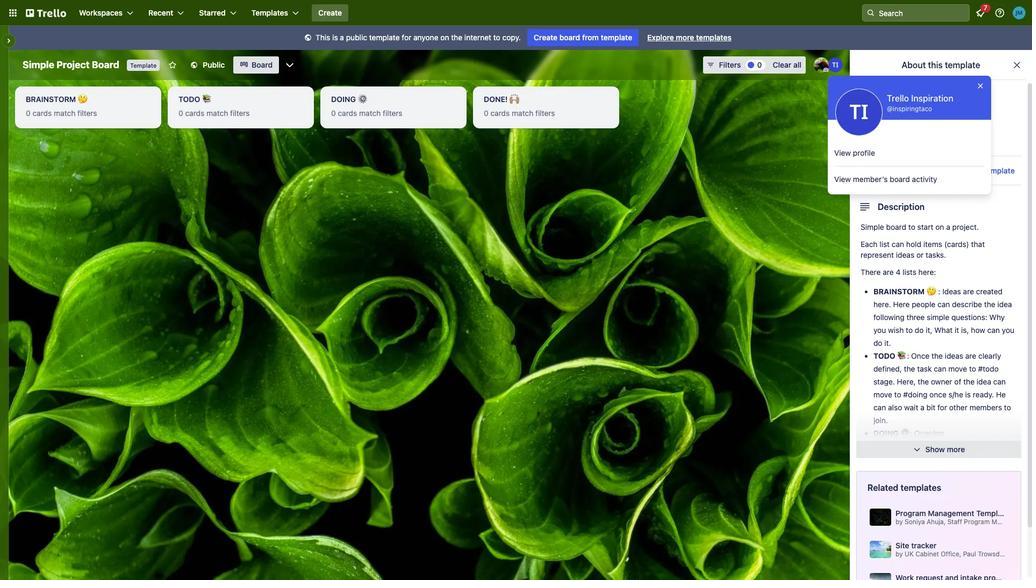 Task type: vqa. For each thing, say whether or not it's contained in the screenshot.
personal to the left
no



Task type: locate. For each thing, give the bounding box(es) containing it.
1 vertical spatial create
[[534, 33, 558, 42]]

2 by from the top
[[896, 551, 903, 559]]

filters down brainstorm 🤔 text box in the top left of the page
[[77, 109, 97, 118]]

4
[[896, 268, 901, 277]]

create inside button
[[318, 8, 342, 17]]

for right "bit" at the bottom right of page
[[938, 403, 947, 412]]

dmugisha
[[893, 111, 933, 121]]

ideas down hold
[[896, 251, 915, 260]]

0 vertical spatial 🤔
[[78, 95, 88, 104]]

questions:
[[952, 313, 988, 322]]

0 vertical spatial template
[[130, 62, 157, 69]]

is right this on the top of page
[[332, 33, 338, 42]]

todo up defined,
[[874, 352, 896, 361]]

📚 down public button
[[202, 95, 212, 104]]

simple up each
[[861, 223, 884, 232]]

2 vertical spatial are
[[966, 352, 977, 361]]

match for ⚙️
[[359, 109, 381, 118]]

template inside button
[[984, 166, 1015, 175]]

cards down 'doing ⚙️' text box
[[338, 109, 357, 118]]

0 inside "doing ⚙️ 0 cards match filters"
[[331, 109, 336, 118]]

filters inside todo 📚 0 cards match filters
[[230, 109, 250, 118]]

🙌🏽 inside done! 🙌🏽 0 cards match filters
[[510, 95, 519, 104]]

a left "bit" at the bottom right of page
[[921, 403, 925, 412]]

🤔 for brainstorm 🤔 0 cards match filters
[[78, 95, 88, 104]]

owner
[[931, 377, 953, 387]]

board up inspiringtaco
[[878, 91, 902, 101]]

filters for doing ⚙️ 0 cards match filters
[[383, 109, 403, 118]]

🤔 up people
[[927, 287, 936, 296]]

0 vertical spatial 🙌🏽
[[510, 95, 519, 104]]

1 horizontal spatial done!
[[874, 442, 898, 451]]

match for 🤔
[[54, 109, 75, 118]]

board left from
[[560, 33, 580, 42]]

match down the done! 🙌🏽 text box
[[512, 109, 534, 118]]

ongoing
[[914, 429, 944, 438]]

done! inside doing ⚙️ : ongoing done! 🙌🏽 : finished
[[874, 442, 898, 451]]

recent
[[148, 8, 173, 17]]

1 vertical spatial project
[[1013, 551, 1032, 559]]

by left soniya
[[896, 518, 903, 526]]

the down created
[[984, 300, 996, 309]]

1 vertical spatial doing
[[874, 429, 899, 438]]

can
[[892, 240, 904, 249], [938, 300, 950, 309], [988, 326, 1000, 335], [934, 365, 947, 374], [994, 377, 1006, 387], [874, 403, 886, 412]]

show
[[926, 445, 945, 454]]

filters
[[77, 109, 97, 118], [230, 109, 250, 118], [383, 109, 403, 118], [536, 109, 555, 118]]

filters inside "doing ⚙️ 0 cards match filters"
[[383, 109, 403, 118]]

0 vertical spatial project
[[57, 59, 90, 70]]

2 view from the top
[[834, 175, 851, 184]]

for left the "anyone"
[[402, 33, 411, 42]]

0 vertical spatial do
[[915, 326, 924, 335]]

activity
[[912, 175, 937, 184]]

cards down the done! 🙌🏽 text box
[[491, 109, 510, 118]]

cards down todo 📚 text box
[[185, 109, 204, 118]]

ready.
[[973, 390, 994, 399]]

template right this
[[945, 60, 980, 70]]

1 vertical spatial ⚙️
[[901, 429, 910, 438]]

1 horizontal spatial do
[[915, 326, 924, 335]]

📚 left once
[[898, 352, 907, 361]]

copy.
[[502, 33, 521, 42]]

idea up why
[[998, 300, 1012, 309]]

create button
[[312, 4, 349, 22]]

0 vertical spatial done!
[[484, 95, 508, 104]]

1 horizontal spatial doing
[[874, 429, 899, 438]]

1 horizontal spatial template
[[977, 509, 1009, 518]]

0 horizontal spatial a
[[340, 33, 344, 42]]

@ left the br
[[1020, 518, 1026, 526]]

1 horizontal spatial simple
[[861, 223, 884, 232]]

share template button
[[946, 165, 1015, 176]]

move down the stage.
[[874, 390, 892, 399]]

template
[[369, 33, 400, 42], [601, 33, 632, 42], [945, 60, 980, 70], [984, 166, 1015, 175]]

board for to
[[886, 223, 907, 232]]

1 vertical spatial for
[[938, 403, 947, 412]]

0 horizontal spatial todo
[[179, 95, 200, 104]]

by left 'uk' in the right of the page
[[896, 551, 903, 559]]

664.2k
[[872, 166, 898, 175]]

1 horizontal spatial create
[[534, 33, 558, 42]]

match inside todo 📚 0 cards match filters
[[207, 109, 228, 118]]

0 vertical spatial view
[[834, 148, 851, 158]]

ideas down it
[[945, 352, 964, 361]]

task
[[917, 365, 932, 374]]

: left "ideas"
[[938, 287, 941, 296]]

2 horizontal spatial a
[[946, 223, 951, 232]]

0 horizontal spatial ⚙️
[[358, 95, 368, 104]]

1 match from the left
[[54, 109, 75, 118]]

project right the trowsdale,
[[1013, 551, 1032, 559]]

created
[[976, 287, 1003, 296]]

related templates
[[868, 483, 942, 493]]

done! inside done! 🙌🏽 0 cards match filters
[[484, 95, 508, 104]]

templates
[[251, 8, 288, 17]]

3 cards from the left
[[338, 109, 357, 118]]

1 horizontal spatial is
[[965, 390, 971, 399]]

0 horizontal spatial do
[[874, 339, 883, 348]]

doing inside "doing ⚙️ 0 cards match filters"
[[331, 95, 356, 104]]

match down 'doing ⚙️' text box
[[359, 109, 381, 118]]

brainstorm inside brainstorm 🤔 0 cards match filters
[[26, 95, 76, 104]]

1 horizontal spatial 📚
[[898, 352, 907, 361]]

todo 📚
[[874, 352, 907, 361]]

: inside : once the ideas are clearly defined, the task can move to #todo stage. here, the owner of the idea can move to #doing once s/he is ready. he can also wait a bit for other members to join.
[[907, 352, 909, 361]]

filters down the done! 🙌🏽 text box
[[536, 109, 555, 118]]

list
[[880, 240, 890, 249]]

📚 for todo 📚
[[898, 352, 907, 361]]

0 inside brainstorm 🤔 0 cards match filters
[[26, 109, 30, 118]]

brainstorm up here
[[874, 287, 925, 296]]

from
[[582, 33, 599, 42]]

template right share
[[984, 166, 1015, 175]]

it
[[955, 326, 959, 335]]

board
[[560, 33, 580, 42], [890, 175, 910, 184], [886, 223, 907, 232]]

board left 1.6m
[[890, 175, 910, 184]]

0 horizontal spatial 🤔
[[78, 95, 88, 104]]

can up the simple in the bottom of the page
[[938, 300, 950, 309]]

📚 for todo 📚 0 cards match filters
[[202, 95, 212, 104]]

template right from
[[601, 33, 632, 42]]

doing inside doing ⚙️ : ongoing done! 🙌🏽 : finished
[[874, 429, 899, 438]]

match inside done! 🙌🏽 0 cards match filters
[[512, 109, 534, 118]]

are inside : once the ideas are clearly defined, the task can move to #todo stage. here, the owner of the idea can move to #doing once s/he is ready. he can also wait a bit for other members to join.
[[966, 352, 977, 361]]

3 match from the left
[[359, 109, 381, 118]]

2 cards from the left
[[185, 109, 204, 118]]

0 horizontal spatial is
[[332, 33, 338, 42]]

: left finished
[[910, 442, 912, 451]]

the
[[451, 33, 462, 42], [984, 300, 996, 309], [932, 352, 943, 361], [904, 365, 915, 374], [918, 377, 929, 387], [964, 377, 975, 387]]

hold
[[906, 240, 922, 249]]

1 vertical spatial simple
[[861, 223, 884, 232]]

do left the it,
[[915, 326, 924, 335]]

⚙️ inside "doing ⚙️ 0 cards match filters"
[[358, 95, 368, 104]]

are up "describe"
[[963, 287, 974, 296]]

0 vertical spatial 📚
[[202, 95, 212, 104]]

brainstorm for brainstorm 🤔 0 cards match filters
[[26, 95, 76, 104]]

here,
[[897, 377, 916, 387]]

📚 inside todo 📚 0 cards match filters
[[202, 95, 212, 104]]

a left the public
[[340, 33, 344, 42]]

⚙️ inside doing ⚙️ : ongoing done! 🙌🏽 : finished
[[901, 429, 910, 438]]

1 view from the top
[[834, 148, 851, 158]]

about
[[902, 60, 926, 70]]

@ down trello
[[887, 105, 893, 113]]

cards inside done! 🙌🏽 0 cards match filters
[[491, 109, 510, 118]]

program right the staff
[[964, 518, 990, 526]]

1 horizontal spatial for
[[938, 403, 947, 412]]

filters
[[719, 60, 741, 69]]

0 horizontal spatial create
[[318, 8, 342, 17]]

board
[[92, 59, 119, 70], [252, 60, 273, 69], [878, 91, 902, 101]]

1 horizontal spatial ideas
[[945, 352, 964, 361]]

4 cards from the left
[[491, 109, 510, 118]]

board up list
[[886, 223, 907, 232]]

this member is an admin of this board. image
[[824, 68, 829, 73]]

0 vertical spatial idea
[[998, 300, 1012, 309]]

clear all button
[[769, 56, 806, 74]]

2 vertical spatial a
[[921, 403, 925, 412]]

board link
[[233, 56, 279, 74]]

inspiringtaco
[[893, 105, 932, 113]]

0 horizontal spatial simple
[[23, 59, 54, 70]]

1 filters from the left
[[77, 109, 97, 118]]

2 horizontal spatial board
[[878, 91, 902, 101]]

0 vertical spatial dmugisha (dmugisha) image
[[814, 58, 829, 73]]

defined,
[[874, 365, 902, 374]]

1 horizontal spatial todo
[[874, 352, 896, 361]]

1 vertical spatial 📚
[[898, 352, 907, 361]]

view left profile
[[834, 148, 851, 158]]

other
[[949, 403, 968, 412]]

0 vertical spatial more
[[676, 33, 694, 42]]

s/he
[[949, 390, 963, 399]]

🤔 for brainstorm 🤔
[[927, 287, 936, 296]]

related
[[868, 483, 899, 493]]

0 horizontal spatial idea
[[977, 377, 992, 387]]

match inside brainstorm 🤔 0 cards match filters
[[54, 109, 75, 118]]

1 horizontal spatial board
[[252, 60, 273, 69]]

the right once
[[932, 352, 943, 361]]

dmugisha (dmugisha) image right all
[[814, 58, 829, 73]]

1 horizontal spatial idea
[[998, 300, 1012, 309]]

uk
[[905, 551, 914, 559]]

1 vertical spatial @
[[1020, 518, 1026, 526]]

cards inside brainstorm 🤔 0 cards match filters
[[33, 109, 52, 118]]

1 vertical spatial by
[[896, 551, 903, 559]]

of
[[955, 377, 962, 387]]

(cards)
[[945, 240, 969, 249]]

0 vertical spatial ideas
[[896, 251, 915, 260]]

brainstorm
[[26, 95, 76, 104], [874, 287, 925, 296]]

todo inside todo 📚 0 cards match filters
[[179, 95, 200, 104]]

brainstorm for brainstorm 🤔
[[874, 287, 925, 296]]

board left customize views icon
[[252, 60, 273, 69]]

doing ⚙️ 0 cards match filters
[[331, 95, 403, 118]]

simple up brainstorm 🤔 0 cards match filters
[[23, 59, 54, 70]]

dmugisha (dmugisha) image up profile
[[860, 112, 887, 139]]

1 horizontal spatial brainstorm
[[874, 287, 925, 296]]

4 filters from the left
[[536, 109, 555, 118]]

template left the br
[[977, 509, 1009, 518]]

to left #todo
[[969, 365, 976, 374]]

view left member's
[[834, 175, 851, 184]]

1 vertical spatial 🤔
[[927, 287, 936, 296]]

match down todo 📚 text box
[[207, 109, 228, 118]]

you down why
[[1002, 326, 1015, 335]]

0 horizontal spatial 📚
[[202, 95, 212, 104]]

3 filters from the left
[[383, 109, 403, 118]]

2 filters from the left
[[230, 109, 250, 118]]

1 vertical spatial view
[[834, 175, 851, 184]]

ideas inside : once the ideas are clearly defined, the task can move to #todo stage. here, the owner of the idea can move to #doing once s/he is ready. he can also wait a bit for other members to join.
[[945, 352, 964, 361]]

filters for brainstorm 🤔 0 cards match filters
[[77, 109, 97, 118]]

cards down brainstorm 🤔 text box in the top left of the page
[[33, 109, 52, 118]]

🤔
[[78, 95, 88, 104], [927, 287, 936, 296]]

match inside "doing ⚙️ 0 cards match filters"
[[359, 109, 381, 118]]

cards
[[33, 109, 52, 118], [185, 109, 204, 118], [338, 109, 357, 118], [491, 109, 510, 118]]

0 vertical spatial on
[[441, 33, 449, 42]]

1 horizontal spatial a
[[921, 403, 925, 412]]

DONE! 🙌🏽 text field
[[477, 91, 615, 108]]

brainstorm 🤔 0 cards match filters
[[26, 95, 97, 118]]

each
[[861, 240, 878, 249]]

trello inspiration (inspiringtaco) image
[[828, 58, 843, 73]]

filters inside done! 🙌🏽 0 cards match filters
[[536, 109, 555, 118]]

1 by from the top
[[896, 518, 903, 526]]

you
[[874, 326, 886, 335], [1002, 326, 1015, 335]]

brainstorm down board name text box
[[26, 95, 76, 104]]

Search field
[[875, 5, 969, 21]]

1 horizontal spatial 🙌🏽
[[900, 442, 910, 451]]

⚙️ for ongoing
[[901, 429, 910, 438]]

filters down 'doing ⚙️' text box
[[383, 109, 403, 118]]

idea up "ready."
[[977, 377, 992, 387]]

1 vertical spatial template
[[977, 509, 1009, 518]]

a
[[340, 33, 344, 42], [946, 223, 951, 232], [921, 403, 925, 412]]

here
[[893, 300, 910, 309]]

create right copy.
[[534, 33, 558, 42]]

Board name text field
[[17, 56, 125, 74]]

1 horizontal spatial project
[[1013, 551, 1032, 559]]

0 horizontal spatial brainstorm
[[26, 95, 76, 104]]

do left it.
[[874, 339, 883, 348]]

1 horizontal spatial 🤔
[[927, 287, 936, 296]]

#todo
[[978, 365, 999, 374]]

1 vertical spatial idea
[[977, 377, 992, 387]]

: left once
[[907, 352, 909, 361]]

are left the clearly
[[966, 352, 977, 361]]

board up brainstorm 🤔 text box in the top left of the page
[[92, 59, 119, 70]]

more right explore
[[676, 33, 694, 42]]

filters down todo 📚 text box
[[230, 109, 250, 118]]

trello
[[887, 94, 909, 103]]

more for show
[[947, 445, 965, 454]]

description
[[878, 202, 925, 212]]

to right wish
[[906, 326, 913, 335]]

are left 4 at the top right
[[883, 268, 894, 277]]

members
[[970, 403, 1002, 412]]

match
[[54, 109, 75, 118], [207, 109, 228, 118], [359, 109, 381, 118], [512, 109, 534, 118]]

simple inside board name text box
[[23, 59, 54, 70]]

1 horizontal spatial @
[[1020, 518, 1026, 526]]

more inside button
[[947, 445, 965, 454]]

project up brainstorm 🤔 text box in the top left of the page
[[57, 59, 90, 70]]

is,
[[961, 326, 969, 335]]

1 horizontal spatial you
[[1002, 326, 1015, 335]]

for
[[402, 33, 411, 42], [938, 403, 947, 412]]

templates up soniya
[[901, 483, 942, 493]]

0 horizontal spatial you
[[874, 326, 886, 335]]

create board from template
[[534, 33, 632, 42]]

0 horizontal spatial more
[[676, 33, 694, 42]]

paul
[[963, 551, 976, 559]]

each list can hold items (cards) that represent ideas or tasks.
[[861, 240, 985, 260]]

template left star or unstar board icon
[[130, 62, 157, 69]]

0 horizontal spatial ideas
[[896, 251, 915, 260]]

1 vertical spatial board
[[890, 175, 910, 184]]

🤔 down board name text box
[[78, 95, 88, 104]]

inspiration
[[911, 94, 954, 103]]

by inside program management template by soniya ahuja, staff program manager @ br
[[896, 518, 903, 526]]

0 vertical spatial doing
[[331, 95, 356, 104]]

0 horizontal spatial board
[[92, 59, 119, 70]]

1 vertical spatial is
[[965, 390, 971, 399]]

on right the "anyone"
[[441, 33, 449, 42]]

can up the owner at the right bottom of the page
[[934, 365, 947, 374]]

4 match from the left
[[512, 109, 534, 118]]

cards inside todo 📚 0 cards match filters
[[185, 109, 204, 118]]

0 vertical spatial ⚙️
[[358, 95, 368, 104]]

is right s/he
[[965, 390, 971, 399]]

cards inside "doing ⚙️ 0 cards match filters"
[[338, 109, 357, 118]]

🤔 inside brainstorm 🤔 0 cards match filters
[[78, 95, 88, 104]]

can right list
[[892, 240, 904, 249]]

0 inside todo 📚 0 cards match filters
[[179, 109, 183, 118]]

1 horizontal spatial move
[[949, 365, 967, 374]]

program down related templates
[[896, 509, 926, 518]]

move up of
[[949, 365, 967, 374]]

@ inside program management template by soniya ahuja, staff program manager @ br
[[1020, 518, 1026, 526]]

what
[[935, 326, 953, 335]]

0 vertical spatial by
[[896, 518, 903, 526]]

0 horizontal spatial 🙌🏽
[[510, 95, 519, 104]]

:
[[938, 287, 941, 296], [907, 352, 909, 361], [910, 429, 912, 438], [910, 442, 912, 451]]

sm image
[[303, 33, 314, 44]]

0 horizontal spatial dmugisha (dmugisha) image
[[814, 58, 829, 73]]

cabinet
[[916, 551, 939, 559]]

todo down public button
[[179, 95, 200, 104]]

0 vertical spatial a
[[340, 33, 344, 42]]

2 vertical spatial board
[[886, 223, 907, 232]]

⚙️ for cards
[[358, 95, 368, 104]]

more right show
[[947, 445, 965, 454]]

start
[[918, 223, 934, 232]]

br
[[1028, 518, 1032, 526]]

simple
[[23, 59, 54, 70], [861, 223, 884, 232]]

filters inside brainstorm 🤔 0 cards match filters
[[77, 109, 97, 118]]

jeremy miller (jeremymiller198) image
[[1013, 6, 1026, 19]]

0 vertical spatial @
[[887, 105, 893, 113]]

0 horizontal spatial doing
[[331, 95, 356, 104]]

0 vertical spatial brainstorm
[[26, 95, 76, 104]]

templates up "filters"
[[696, 33, 732, 42]]

view member's board activity
[[834, 175, 937, 184]]

create up this on the top of page
[[318, 8, 342, 17]]

this
[[928, 60, 943, 70]]

@dmugisha
[[893, 122, 934, 131]]

on
[[441, 33, 449, 42], [936, 223, 944, 232]]

0 horizontal spatial program
[[896, 509, 926, 518]]

share template
[[961, 166, 1015, 175]]

0 vertical spatial are
[[883, 268, 894, 277]]

dmugisha @dmugisha
[[893, 111, 934, 131]]

1 cards from the left
[[33, 109, 52, 118]]

on right start
[[936, 223, 944, 232]]

you up it.
[[874, 326, 886, 335]]

recent button
[[142, 4, 190, 22]]

a left project. at the right top of page
[[946, 223, 951, 232]]

brainstorm 🤔
[[874, 287, 936, 296]]

1 vertical spatial dmugisha (dmugisha) image
[[860, 112, 887, 139]]

the right of
[[964, 377, 975, 387]]

1 vertical spatial are
[[963, 287, 974, 296]]

1 vertical spatial templates
[[901, 483, 942, 493]]

create for create
[[318, 8, 342, 17]]

0 inside done! 🙌🏽 0 cards match filters
[[484, 109, 489, 118]]

dmugisha (dmugisha) image
[[814, 58, 829, 73], [860, 112, 887, 139]]

0 horizontal spatial move
[[874, 390, 892, 399]]

0 vertical spatial create
[[318, 8, 342, 17]]

0 vertical spatial is
[[332, 33, 338, 42]]

0 horizontal spatial project
[[57, 59, 90, 70]]

0 horizontal spatial @
[[887, 105, 893, 113]]

2 match from the left
[[207, 109, 228, 118]]

0 vertical spatial move
[[949, 365, 967, 374]]

clear all
[[773, 60, 802, 69]]

1 vertical spatial do
[[874, 339, 883, 348]]

match down brainstorm 🤔 text box in the top left of the page
[[54, 109, 75, 118]]

0 horizontal spatial for
[[402, 33, 411, 42]]

0 horizontal spatial done!
[[484, 95, 508, 104]]



Task type: describe. For each thing, give the bounding box(es) containing it.
filters for todo 📚 0 cards match filters
[[230, 109, 250, 118]]

match for 🙌🏽
[[512, 109, 534, 118]]

are inside : ideas are created here. here people can describe the idea following three simple questions: why you wish to do it, what it is, how can you do it.
[[963, 287, 974, 296]]

profile
[[853, 148, 875, 158]]

ideas
[[943, 287, 961, 296]]

BRAINSTORM 🤔 text field
[[19, 91, 157, 108]]

match for 📚
[[207, 109, 228, 118]]

he
[[996, 390, 1006, 399]]

items
[[924, 240, 943, 249]]

🙌🏽 inside doing ⚙️ : ongoing done! 🙌🏽 : finished
[[900, 442, 910, 451]]

show more button
[[857, 441, 1022, 459]]

0 horizontal spatial on
[[441, 33, 449, 42]]

can up he
[[994, 377, 1006, 387]]

stage.
[[874, 377, 895, 387]]

this is a public template for anyone on the internet to copy.
[[316, 33, 521, 42]]

idea inside : ideas are created here. here people can describe the idea following three simple questions: why you wish to do it, what it is, how can you do it.
[[998, 300, 1012, 309]]

1 horizontal spatial program
[[964, 518, 990, 526]]

public button
[[184, 56, 231, 74]]

filters for done! 🙌🏽 0 cards match filters
[[536, 109, 555, 118]]

show more
[[926, 445, 965, 454]]

0 for done! 🙌🏽
[[484, 109, 489, 118]]

why
[[990, 313, 1005, 322]]

ahuja,
[[927, 518, 946, 526]]

clear
[[773, 60, 792, 69]]

done! 🙌🏽 0 cards match filters
[[484, 95, 555, 118]]

manager
[[992, 518, 1019, 526]]

1.6m
[[911, 166, 928, 175]]

starred
[[199, 8, 226, 17]]

bit
[[927, 403, 936, 412]]

how
[[971, 326, 986, 335]]

internet
[[465, 33, 491, 42]]

trello inspiration (inspiringtaco) image
[[836, 89, 883, 136]]

to left start
[[909, 223, 916, 232]]

three
[[907, 313, 925, 322]]

view for view member's board activity
[[834, 175, 851, 184]]

idea inside : once the ideas are clearly defined, the task can move to #todo stage. here, the owner of the idea can move to #doing once s/he is ready. he can also wait a bit for other members to join.
[[977, 377, 992, 387]]

the down task
[[918, 377, 929, 387]]

explore
[[647, 33, 674, 42]]

here.
[[874, 300, 891, 309]]

cards for todo
[[185, 109, 204, 118]]

simple
[[927, 313, 950, 322]]

to left copy.
[[493, 33, 500, 42]]

@ inside trello inspiration @ inspiringtaco
[[887, 105, 893, 113]]

board for from
[[560, 33, 580, 42]]

more for explore
[[676, 33, 694, 42]]

1 horizontal spatial dmugisha (dmugisha) image
[[860, 112, 887, 139]]

todo 📚 0 cards match filters
[[179, 95, 250, 118]]

#doing
[[904, 390, 928, 399]]

todo for todo 📚
[[874, 352, 896, 361]]

2 you from the left
[[1002, 326, 1015, 335]]

once
[[911, 352, 930, 361]]

admins
[[904, 91, 934, 101]]

by inside site tracker by uk cabinet office, paul trowsdale, project
[[896, 551, 903, 559]]

for inside : once the ideas are clearly defined, the task can move to #todo stage. here, the owner of the idea can move to #doing once s/he is ready. he can also wait a bit for other members to join.
[[938, 403, 947, 412]]

all
[[794, 60, 802, 69]]

simple for simple project board
[[23, 59, 54, 70]]

a inside : once the ideas are clearly defined, the task can move to #todo stage. here, the owner of the idea can move to #doing once s/he is ready. he can also wait a bit for other members to join.
[[921, 403, 925, 412]]

board inside text box
[[92, 59, 119, 70]]

project inside board name text box
[[57, 59, 90, 70]]

1 vertical spatial a
[[946, 223, 951, 232]]

the left internet
[[451, 33, 462, 42]]

once
[[930, 390, 947, 399]]

board admins
[[878, 91, 934, 101]]

template inside program management template by soniya ahuja, staff program manager @ br
[[977, 509, 1009, 518]]

open information menu image
[[995, 8, 1005, 18]]

tasks.
[[926, 251, 946, 260]]

soniya
[[905, 518, 925, 526]]

cards for done!
[[491, 109, 510, 118]]

simple project board
[[23, 59, 119, 70]]

there are 4 lists here:
[[861, 268, 936, 277]]

search image
[[867, 9, 875, 17]]

project inside site tracker by uk cabinet office, paul trowsdale, project
[[1013, 551, 1032, 559]]

dmugisha link
[[893, 111, 933, 121]]

anyone
[[414, 33, 439, 42]]

doing for doing ⚙️ 0 cards match filters
[[331, 95, 356, 104]]

templates button
[[245, 4, 305, 22]]

can down why
[[988, 326, 1000, 335]]

: once the ideas are clearly defined, the task can move to #todo stage. here, the owner of the idea can move to #doing once s/he is ready. he can also wait a bit for other members to join.
[[874, 352, 1011, 425]]

member's
[[853, 175, 888, 184]]

lists
[[903, 268, 917, 277]]

back to home image
[[26, 4, 66, 22]]

doing for doing ⚙️ : ongoing done! 🙌🏽 : finished
[[874, 429, 899, 438]]

view for view profile
[[834, 148, 851, 158]]

join.
[[874, 416, 888, 425]]

ideas inside each list can hold items (cards) that represent ideas or tasks.
[[896, 251, 915, 260]]

customize views image
[[285, 60, 295, 70]]

to up also
[[895, 390, 901, 399]]

following
[[874, 313, 905, 322]]

represent
[[861, 251, 894, 260]]

is inside : once the ideas are clearly defined, the task can move to #todo stage. here, the owner of the idea can move to #doing once s/he is ready. he can also wait a bit for other members to join.
[[965, 390, 971, 399]]

board for board admins
[[878, 91, 902, 101]]

1 vertical spatial move
[[874, 390, 892, 399]]

doing ⚙️ : ongoing done! 🙌🏽 : finished
[[874, 429, 944, 451]]

describe
[[952, 300, 982, 309]]

the inside : ideas are created here. here people can describe the idea following three simple questions: why you wish to do it, what it is, how can you do it.
[[984, 300, 996, 309]]

simple for simple board to start on a project.
[[861, 223, 884, 232]]

the up here,
[[904, 365, 915, 374]]

site
[[896, 541, 910, 551]]

1 horizontal spatial on
[[936, 223, 944, 232]]

that
[[971, 240, 985, 249]]

it,
[[926, 326, 933, 335]]

to down he
[[1004, 403, 1011, 412]]

1 you from the left
[[874, 326, 886, 335]]

can inside each list can hold items (cards) that represent ideas or tasks.
[[892, 240, 904, 249]]

: inside : ideas are created here. here people can describe the idea following three simple questions: why you wish to do it, what it is, how can you do it.
[[938, 287, 941, 296]]

view profile
[[834, 148, 875, 158]]

star or unstar board image
[[168, 61, 177, 69]]

project.
[[953, 223, 979, 232]]

: left ongoing
[[910, 429, 912, 438]]

: ideas are created here. here people can describe the idea following three simple questions: why you wish to do it, what it is, how can you do it.
[[874, 287, 1015, 348]]

simple board to start on a project.
[[861, 223, 979, 232]]

finished
[[914, 442, 943, 451]]

can up join.
[[874, 403, 886, 412]]

it.
[[885, 339, 891, 348]]

cards for doing
[[338, 109, 357, 118]]

primary element
[[0, 0, 1032, 26]]

create for create board from template
[[534, 33, 558, 42]]

7 notifications image
[[974, 6, 987, 19]]

board for board
[[252, 60, 273, 69]]

cards for brainstorm
[[33, 109, 52, 118]]

close image
[[976, 82, 985, 90]]

DOING ⚙️ text field
[[325, 91, 462, 108]]

there
[[861, 268, 881, 277]]

share
[[961, 166, 982, 175]]

program management template by soniya ahuja, staff program manager @ br
[[896, 509, 1032, 526]]

here:
[[919, 268, 936, 277]]

to inside : ideas are created here. here people can describe the idea following three simple questions: why you wish to do it, what it is, how can you do it.
[[906, 326, 913, 335]]

0 vertical spatial for
[[402, 33, 411, 42]]

staff
[[948, 518, 962, 526]]

starred button
[[193, 4, 243, 22]]

about this template
[[902, 60, 980, 70]]

office,
[[941, 551, 962, 559]]

site tracker by uk cabinet office, paul trowsdale, project
[[896, 541, 1032, 559]]

trowsdale,
[[978, 551, 1011, 559]]

public
[[203, 60, 225, 69]]

wait
[[904, 403, 919, 412]]

1 horizontal spatial templates
[[901, 483, 942, 493]]

0 horizontal spatial templates
[[696, 33, 732, 42]]

people
[[912, 300, 936, 309]]

wish
[[888, 326, 904, 335]]

template right the public
[[369, 33, 400, 42]]

TODO 📚 text field
[[172, 91, 310, 108]]

0 for todo 📚
[[179, 109, 183, 118]]

0 for doing ⚙️
[[331, 109, 336, 118]]

or
[[917, 251, 924, 260]]

0 horizontal spatial template
[[130, 62, 157, 69]]

todo for todo 📚 0 cards match filters
[[179, 95, 200, 104]]



